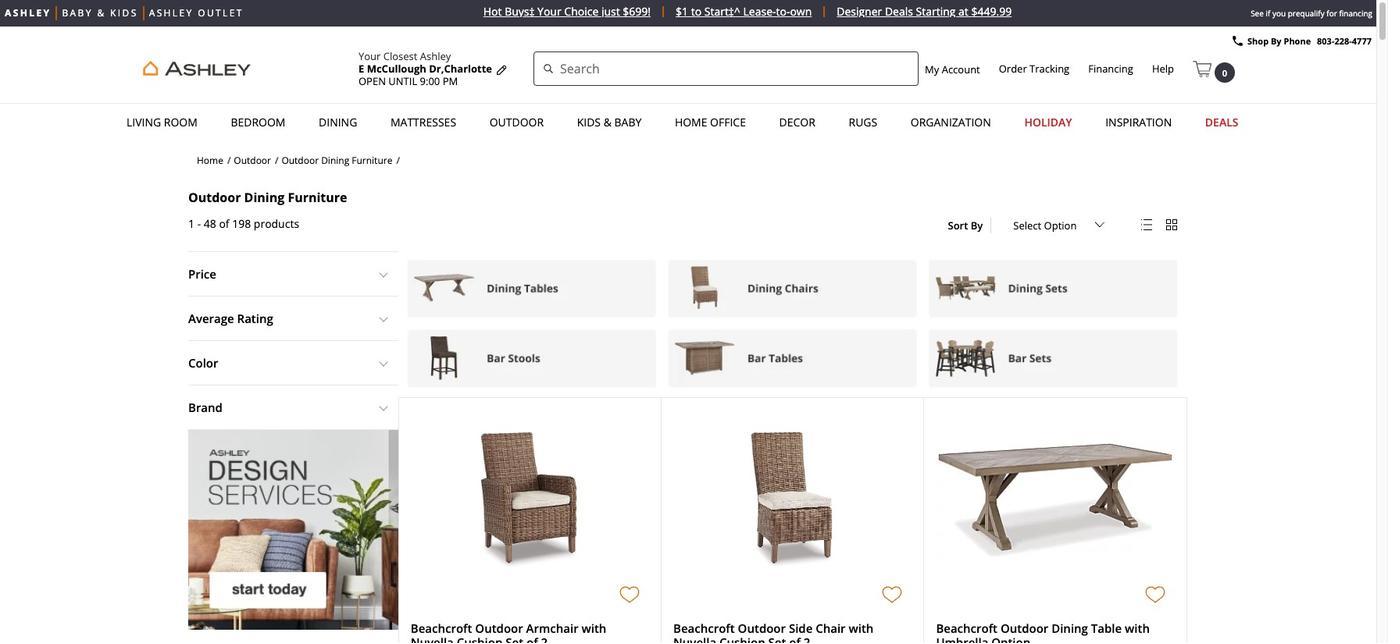 Task type: vqa. For each thing, say whether or not it's contained in the screenshot.
Accessibility (Opens In New Window) icon
no



Task type: describe. For each thing, give the bounding box(es) containing it.
beachcroft outdoor armchair with nuvella cushion set of 2 link
[[411, 621, 607, 644]]

48
[[204, 216, 216, 231]]

home link
[[197, 154, 223, 167]]

banner containing living room
[[0, 27, 1377, 141]]

0 vertical spatial ashley
[[149, 6, 194, 20]]

0 vertical spatial outdoor dining furniture
[[282, 154, 393, 167]]

see if you prequalify for financing
[[1251, 8, 1373, 19]]

9:00
[[420, 74, 440, 88]]

color
[[188, 355, 218, 371]]

search image
[[543, 62, 554, 78]]

hot buys‡ your choice just $699!
[[484, 4, 651, 19]]

deals link
[[1201, 108, 1244, 138]]

baby & kids link
[[62, 6, 138, 20]]

room
[[164, 115, 198, 130]]

beachcroft outdoor side chair with nuvella cushion set of 2
[[674, 621, 874, 644]]

lease-
[[744, 4, 776, 19]]

beachcroft outdoor dining table with umbrella option link
[[936, 621, 1150, 644]]

umbrella
[[936, 635, 989, 644]]

select option
[[1014, 219, 1077, 233]]

228-
[[1335, 35, 1353, 47]]

at
[[959, 4, 969, 19]]

designer deals starting at $449.99
[[837, 4, 1012, 19]]

none search field inside 'banner'
[[534, 52, 919, 86]]

open
[[359, 74, 386, 88]]

inspiration link
[[1101, 108, 1177, 138]]

outdoor dining furniture main content
[[188, 145, 1189, 644]]

living room
[[127, 115, 198, 130]]

dining link
[[314, 108, 362, 138]]

see if you prequalify for financing link
[[1247, 0, 1377, 27]]

with inside beachcroft outdoor armchair with nuvella cushion set of 2
[[582, 621, 607, 637]]

your inside the your closest ashley e mccullough dr,charlotte
[[359, 49, 381, 63]]

organization link
[[906, 108, 996, 138]]

set inside beachcroft outdoor armchair with nuvella cushion set of 2
[[506, 635, 524, 644]]

holiday
[[1025, 115, 1073, 130]]

list view icon image
[[1142, 220, 1153, 231]]

home for home office
[[675, 115, 708, 130]]

beachcroft outdoor armchair with nuvella cushion set of 2
[[411, 621, 607, 644]]

& for kids
[[604, 115, 612, 130]]

table
[[1092, 621, 1122, 637]]

home for home link
[[197, 154, 223, 167]]

financing
[[1089, 62, 1134, 76]]

tracking
[[1030, 62, 1070, 76]]

order tracking link
[[999, 62, 1070, 76]]

select
[[1014, 219, 1042, 233]]

0 vertical spatial outdoor link
[[485, 108, 549, 138]]

for
[[1327, 8, 1338, 19]]

0 vertical spatial your
[[538, 4, 562, 19]]

outdoor down dining link
[[282, 154, 319, 167]]

beachcroft side chair with cushion (set of 2), , large image
[[749, 431, 837, 572]]

beachcroft for nuvella
[[674, 621, 735, 637]]

beachcroft for umbrella
[[936, 621, 998, 637]]

your closest ashley e mccullough dr,charlotte
[[359, 49, 492, 76]]

just
[[602, 4, 620, 19]]

armchair
[[526, 621, 579, 637]]

until
[[389, 74, 417, 88]]

dining inside beachcroft outdoor dining table with umbrella option
[[1052, 621, 1088, 637]]

closest
[[383, 49, 418, 63]]

ashley outlet
[[149, 6, 244, 20]]

outdoor dining furniture link
[[282, 154, 393, 167]]

holiday link
[[1020, 108, 1077, 138]]

home office
[[675, 115, 746, 130]]

by for shop
[[1271, 35, 1282, 47]]

outdoor down bedroom link
[[234, 154, 271, 167]]

0 horizontal spatial furniture
[[288, 189, 347, 207]]

of inside beachcroft outdoor armchair with nuvella cushion set of 2
[[527, 635, 538, 644]]

of inside beachcroft outdoor side chair with nuvella cushion set of 2
[[789, 635, 801, 644]]

to
[[691, 4, 702, 19]]

dining inside 'banner'
[[319, 115, 357, 130]]

beachcroft outdoor dining table with umbrella option
[[936, 621, 1150, 644]]

$699!
[[623, 4, 651, 19]]

dining up products
[[244, 189, 285, 207]]

prequalify
[[1288, 8, 1325, 19]]

start‡^
[[705, 4, 741, 19]]

average
[[188, 311, 234, 326]]

living
[[127, 115, 161, 130]]

inspiration
[[1106, 115, 1172, 130]]

2 inside beachcroft outdoor side chair with nuvella cushion set of 2
[[804, 635, 811, 644]]

ashley link
[[5, 6, 51, 20]]

order tracking
[[999, 62, 1070, 76]]

ashley
[[5, 6, 51, 20]]

help
[[1153, 62, 1174, 76]]

my
[[925, 62, 940, 76]]

rugs link
[[844, 108, 882, 138]]

2 inside beachcroft outdoor armchair with nuvella cushion set of 2
[[541, 635, 548, 644]]

ashley outlet link
[[149, 6, 244, 20]]

side
[[789, 621, 813, 637]]

0 horizontal spatial outdoor link
[[234, 154, 271, 167]]

decor link
[[775, 108, 820, 138]]

my account link
[[925, 62, 980, 76]]

outlet
[[198, 6, 244, 20]]

ashley inside the your closest ashley e mccullough dr,charlotte
[[420, 49, 451, 63]]

price
[[188, 266, 216, 282]]

kids
[[577, 115, 601, 130]]

organization
[[911, 115, 991, 130]]

0
[[1223, 67, 1228, 79]]

4777
[[1353, 35, 1372, 47]]

mccullough
[[367, 62, 427, 76]]

by for sort
[[971, 219, 983, 233]]



Task type: locate. For each thing, give the bounding box(es) containing it.
outdoor inside 'banner'
[[490, 115, 544, 130]]

1 vertical spatial ashley
[[420, 49, 451, 63]]

set inside beachcroft outdoor side chair with nuvella cushion set of 2
[[769, 635, 786, 644]]

office
[[710, 115, 746, 130]]

1
[[188, 216, 195, 231]]

1 vertical spatial by
[[971, 219, 983, 233]]

mattresses link
[[386, 108, 461, 138]]

your right buys‡
[[538, 4, 562, 19]]

cushion inside beachcroft outdoor side chair with nuvella cushion set of 2
[[720, 635, 766, 644]]

starting
[[916, 4, 956, 19]]

$1 to start‡^ lease-to-own link
[[664, 4, 825, 19]]

beachcroft
[[411, 621, 472, 637], [674, 621, 735, 637], [936, 621, 998, 637]]

set
[[506, 635, 524, 644], [769, 635, 786, 644]]

1 horizontal spatial nuvella
[[674, 635, 717, 644]]

outdoor up 48
[[188, 189, 241, 207]]

1 vertical spatial deals
[[1206, 115, 1239, 130]]

2 horizontal spatial of
[[789, 635, 801, 644]]

1 horizontal spatial furniture
[[352, 154, 393, 167]]

0 vertical spatial furniture
[[352, 154, 393, 167]]

deals left starting
[[885, 4, 913, 19]]

with
[[582, 621, 607, 637], [849, 621, 874, 637], [1125, 621, 1150, 637]]

option inside beachcroft outdoor dining table with umbrella option
[[992, 635, 1031, 644]]

0 vertical spatial &
[[97, 6, 106, 20]]

1 with from the left
[[582, 621, 607, 637]]

deals
[[885, 4, 913, 19], [1206, 115, 1239, 130]]

& for baby
[[97, 6, 106, 20]]

choice
[[564, 4, 599, 19]]

1 vertical spatial outdoor link
[[234, 154, 271, 167]]

0 horizontal spatial cushion
[[457, 635, 503, 644]]

ashley image
[[138, 58, 257, 79]]

with for nuvella
[[849, 621, 874, 637]]

with right chair
[[849, 621, 874, 637]]

outdoor dining furniture up products
[[188, 189, 347, 207]]

1 horizontal spatial &
[[604, 115, 612, 130]]

0 horizontal spatial home
[[197, 154, 223, 167]]

baby
[[62, 6, 93, 20]]

decor
[[780, 115, 816, 130]]

3 beachcroft from the left
[[936, 621, 998, 637]]

own
[[790, 4, 812, 19]]

outdoor right umbrella
[[1001, 621, 1049, 637]]

1 vertical spatial option
[[992, 635, 1031, 644]]

e
[[359, 62, 364, 76]]

outdoor inside beachcroft outdoor dining table with umbrella option
[[1001, 621, 1049, 637]]

1 horizontal spatial ashley
[[420, 49, 451, 63]]

beachcroft outdoor side chair with nuvella cushion set of 2 link
[[674, 621, 874, 644]]

-
[[197, 216, 201, 231]]

ashley up '9:00'
[[420, 49, 451, 63]]

with for umbrella
[[1125, 621, 1150, 637]]

None search field
[[534, 52, 919, 86]]

1 vertical spatial &
[[604, 115, 612, 130]]

home inside outdoor dining furniture main content
[[197, 154, 223, 167]]

1 horizontal spatial 2
[[804, 635, 811, 644]]

1 vertical spatial your
[[359, 49, 381, 63]]

open until 9:00 pm
[[359, 74, 458, 88]]

outdoor
[[490, 115, 544, 130], [234, 154, 271, 167], [282, 154, 319, 167], [188, 189, 241, 207], [475, 621, 523, 637], [738, 621, 786, 637], [1001, 621, 1049, 637]]

2 cushion from the left
[[720, 635, 766, 644]]

your up open at the top left
[[359, 49, 381, 63]]

with inside beachcroft outdoor dining table with umbrella option
[[1125, 621, 1150, 637]]

kids & baby
[[577, 115, 642, 130]]

1 horizontal spatial your
[[538, 4, 562, 19]]

by inside outdoor dining furniture main content
[[971, 219, 983, 233]]

0 horizontal spatial set
[[506, 635, 524, 644]]

0 vertical spatial by
[[1271, 35, 1282, 47]]

3 with from the left
[[1125, 621, 1150, 637]]

option right umbrella
[[992, 635, 1031, 644]]

hot buys‡ your choice just $699! link
[[472, 4, 664, 19]]

dining down dining link
[[321, 154, 349, 167]]

0 horizontal spatial your
[[359, 49, 381, 63]]

set left armchair
[[506, 635, 524, 644]]

1 horizontal spatial beachcroft
[[674, 621, 735, 637]]

option right "select"
[[1044, 219, 1077, 233]]

buys‡
[[505, 4, 535, 19]]

furniture
[[352, 154, 393, 167], [288, 189, 347, 207]]

1 horizontal spatial deals
[[1206, 115, 1239, 130]]

home inside 'banner'
[[675, 115, 708, 130]]

outdoor dining image
[[398, 251, 1188, 398]]

help link
[[1153, 62, 1174, 76]]

designer
[[837, 4, 882, 19]]

products
[[254, 216, 299, 231]]

rugs
[[849, 115, 878, 130]]

cushion left side
[[720, 635, 766, 644]]

0 horizontal spatial with
[[582, 621, 607, 637]]

home down 'room'
[[197, 154, 223, 167]]

beachcroft arm chair with cushion (set of 2), , large image
[[477, 431, 583, 572]]

banner
[[0, 27, 1377, 141]]

chair
[[816, 621, 846, 637]]

1 horizontal spatial with
[[849, 621, 874, 637]]

dining left table
[[1052, 621, 1088, 637]]

0 horizontal spatial 2
[[541, 635, 548, 644]]

outdoor inside beachcroft outdoor side chair with nuvella cushion set of 2
[[738, 621, 786, 637]]

outdoor link down bedroom link
[[234, 154, 271, 167]]

0 horizontal spatial deals
[[885, 4, 913, 19]]

0 link
[[1193, 54, 1235, 83]]

your
[[538, 4, 562, 19], [359, 49, 381, 63]]

change location image
[[495, 64, 508, 76]]

home left office
[[675, 115, 708, 130]]

furniture down dining link
[[352, 154, 393, 167]]

of inside region
[[219, 216, 229, 231]]

2 set from the left
[[769, 635, 786, 644]]

0 vertical spatial deals
[[885, 4, 913, 19]]

0 horizontal spatial option
[[992, 635, 1031, 644]]

nuvella
[[411, 635, 454, 644], [674, 635, 717, 644]]

brand
[[188, 400, 223, 416]]

& left 'kids'
[[97, 6, 106, 20]]

by right shop
[[1271, 35, 1282, 47]]

1 - 48 of 198 products region
[[188, 212, 299, 237]]

1 vertical spatial home
[[197, 154, 223, 167]]

0 horizontal spatial beachcroft
[[411, 621, 472, 637]]

beachcroft for cushion
[[411, 621, 472, 637]]

shop
[[1248, 35, 1269, 47]]

1 vertical spatial furniture
[[288, 189, 347, 207]]

deals inside 'banner'
[[1206, 115, 1239, 130]]

see
[[1251, 8, 1264, 19]]

2 nuvella from the left
[[674, 635, 717, 644]]

0 vertical spatial option
[[1044, 219, 1077, 233]]

cushion left armchair
[[457, 635, 503, 644]]

beachcroft inside beachcroft outdoor dining table with umbrella option
[[936, 621, 998, 637]]

pm
[[443, 74, 458, 88]]

1 horizontal spatial outdoor link
[[485, 108, 549, 138]]

beachcroft dining table with umbrella option, , large image
[[936, 442, 1175, 561]]

0 horizontal spatial by
[[971, 219, 983, 233]]

1 - 48 of 198 products
[[188, 216, 299, 231]]

1 horizontal spatial by
[[1271, 35, 1282, 47]]

2 2 from the left
[[804, 635, 811, 644]]

198
[[232, 216, 251, 231]]

2 horizontal spatial with
[[1125, 621, 1150, 637]]

with inside beachcroft outdoor side chair with nuvella cushion set of 2
[[849, 621, 874, 637]]

& inside 'link'
[[604, 115, 612, 130]]

by
[[1271, 35, 1282, 47], [971, 219, 983, 233]]

with right table
[[1125, 621, 1150, 637]]

designer deals starting at $449.99 link
[[825, 4, 1024, 19]]

&
[[97, 6, 106, 20], [604, 115, 612, 130]]

outdoor left side
[[738, 621, 786, 637]]

my account
[[925, 62, 980, 76]]

803-228-4777 link
[[1317, 35, 1372, 47]]

1 horizontal spatial set
[[769, 635, 786, 644]]

$449.99
[[972, 4, 1012, 19]]

1 2 from the left
[[541, 635, 548, 644]]

you
[[1273, 8, 1286, 19]]

dining
[[319, 115, 357, 130], [321, 154, 349, 167], [244, 189, 285, 207], [1052, 621, 1088, 637]]

kids & baby link
[[573, 108, 646, 138]]

2 with from the left
[[849, 621, 874, 637]]

rating
[[237, 311, 273, 326]]

nuvella inside beachcroft outdoor armchair with nuvella cushion set of 2
[[411, 635, 454, 644]]

baby
[[615, 115, 642, 130]]

outdoor down change location icon
[[490, 115, 544, 130]]

dr,charlotte
[[429, 62, 492, 76]]

2 beachcroft from the left
[[674, 621, 735, 637]]

$1 to start‡^ lease-to-own
[[676, 4, 812, 19]]

grid view icon image
[[1167, 220, 1178, 231]]

beachcroft inside beachcroft outdoor side chair with nuvella cushion set of 2
[[674, 621, 735, 637]]

1 beachcroft from the left
[[411, 621, 472, 637]]

0 horizontal spatial &
[[97, 6, 106, 20]]

hot
[[484, 4, 502, 19]]

cushion inside beachcroft outdoor armchair with nuvella cushion set of 2
[[457, 635, 503, 644]]

1 horizontal spatial option
[[1044, 219, 1077, 233]]

account
[[942, 62, 980, 76]]

living room link
[[122, 108, 202, 138]]

1 horizontal spatial home
[[675, 115, 708, 130]]

0 horizontal spatial nuvella
[[411, 635, 454, 644]]

average rating
[[188, 311, 273, 326]]

financing link
[[1089, 62, 1134, 76]]

2 horizontal spatial beachcroft
[[936, 621, 998, 637]]

order
[[999, 62, 1027, 76]]

home office link
[[670, 108, 751, 138]]

1 nuvella from the left
[[411, 635, 454, 644]]

deals down 0
[[1206, 115, 1239, 130]]

beachcroft inside beachcroft outdoor armchair with nuvella cushion set of 2
[[411, 621, 472, 637]]

to-
[[776, 4, 790, 19]]

by right sort at top
[[971, 219, 983, 233]]

with right armchair
[[582, 621, 607, 637]]

1 horizontal spatial cushion
[[720, 635, 766, 644]]

ashley right 'kids'
[[149, 6, 194, 20]]

1 horizontal spatial of
[[527, 635, 538, 644]]

mattresses
[[391, 115, 456, 130]]

outdoor left armchair
[[475, 621, 523, 637]]

sort by
[[948, 219, 983, 233]]

nuvella inside beachcroft outdoor side chair with nuvella cushion set of 2
[[674, 635, 717, 644]]

outdoor link down change location icon
[[485, 108, 549, 138]]

1 set from the left
[[506, 635, 524, 644]]

0 horizontal spatial of
[[219, 216, 229, 231]]

furniture down outdoor dining furniture link on the top left of the page
[[288, 189, 347, 207]]

baby & kids
[[62, 6, 138, 20]]

0 vertical spatial home
[[675, 115, 708, 130]]

outdoor inside beachcroft outdoor armchair with nuvella cushion set of 2
[[475, 621, 523, 637]]

phone
[[1284, 35, 1311, 47]]

shop by phone 803-228-4777
[[1248, 35, 1372, 47]]

set left side
[[769, 635, 786, 644]]

1 cushion from the left
[[457, 635, 503, 644]]

dining up outdoor dining furniture link on the top left of the page
[[319, 115, 357, 130]]

1 vertical spatial outdoor dining furniture
[[188, 189, 347, 207]]

$1
[[676, 4, 688, 19]]

0 horizontal spatial ashley
[[149, 6, 194, 20]]

outdoor dining furniture down dining link
[[282, 154, 393, 167]]

& right 'kids'
[[604, 115, 612, 130]]

803-
[[1317, 35, 1335, 47]]



